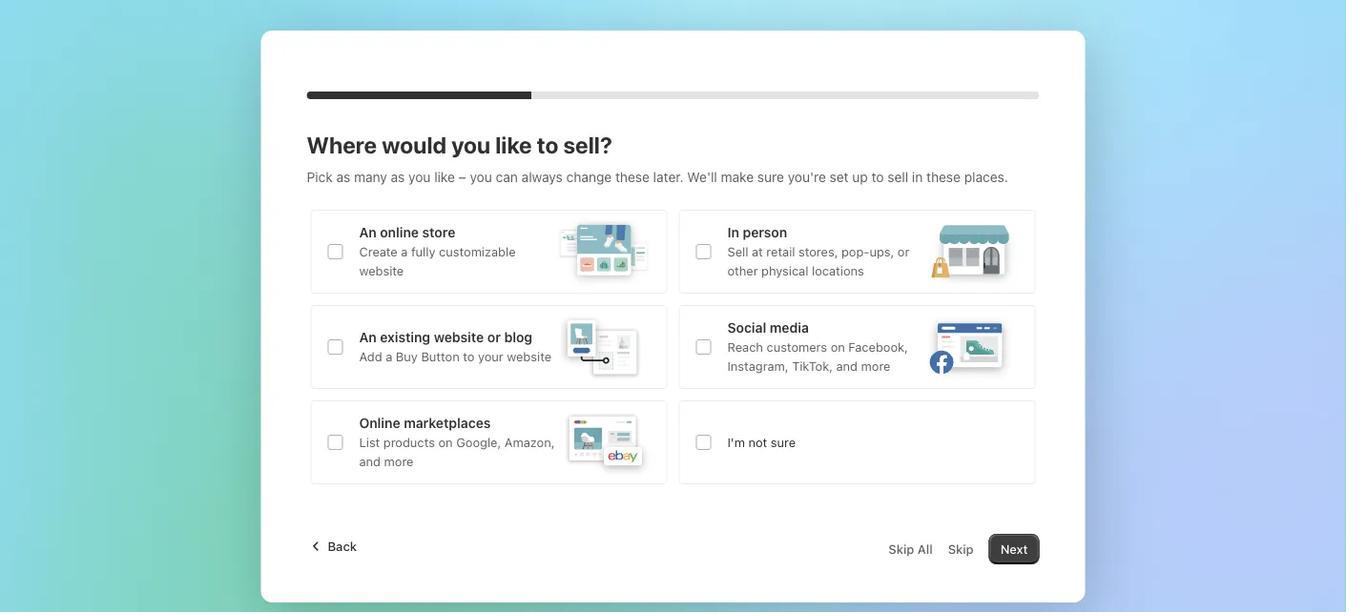 Task type: vqa. For each thing, say whether or not it's contained in the screenshot.


Task type: locate. For each thing, give the bounding box(es) containing it.
more inside online marketplaces list products on google, amazon, and more
[[384, 455, 414, 469]]

and inside online marketplaces list products on google, amazon, and more
[[359, 455, 381, 469]]

website up button
[[434, 330, 484, 345]]

blog
[[504, 330, 532, 345]]

or
[[898, 245, 910, 259], [487, 330, 501, 345]]

on inside social media reach customers on facebook, instagram, tiktok, and more
[[831, 340, 845, 354]]

you down would
[[408, 169, 431, 185]]

1 vertical spatial website
[[434, 330, 484, 345]]

back button
[[295, 531, 368, 562]]

all
[[918, 542, 933, 557]]

0 vertical spatial sure
[[757, 169, 784, 185]]

on down marketplaces
[[438, 436, 453, 450]]

an
[[359, 225, 377, 240], [359, 330, 377, 345]]

skip left all
[[889, 542, 914, 557]]

1 skip from the left
[[889, 542, 914, 557]]

1 vertical spatial or
[[487, 330, 501, 345]]

1 horizontal spatial as
[[391, 169, 405, 185]]

0 vertical spatial on
[[831, 340, 845, 354]]

2 horizontal spatial to
[[872, 169, 884, 185]]

on up tiktok,
[[831, 340, 845, 354]]

1 vertical spatial and
[[359, 455, 381, 469]]

where
[[307, 132, 377, 158]]

sell
[[727, 245, 748, 259]]

on
[[831, 340, 845, 354], [438, 436, 453, 450]]

an up add
[[359, 330, 377, 345]]

2 an from the top
[[359, 330, 377, 345]]

0 horizontal spatial a
[[386, 350, 392, 364]]

these
[[615, 169, 650, 185], [926, 169, 961, 185]]

as right the "many"
[[391, 169, 405, 185]]

and inside social media reach customers on facebook, instagram, tiktok, and more
[[836, 359, 858, 374]]

website down blog
[[507, 350, 552, 364]]

you
[[451, 132, 491, 158], [408, 169, 431, 185], [470, 169, 492, 185]]

1 vertical spatial to
[[872, 169, 884, 185]]

1 vertical spatial a
[[386, 350, 392, 364]]

an up "create"
[[359, 225, 377, 240]]

0 horizontal spatial as
[[336, 169, 350, 185]]

or up your
[[487, 330, 501, 345]]

1 horizontal spatial a
[[401, 245, 408, 259]]

more down products
[[384, 455, 414, 469]]

other
[[727, 264, 758, 278]]

0 vertical spatial or
[[898, 245, 910, 259]]

stores,
[[799, 245, 838, 259]]

1 horizontal spatial on
[[831, 340, 845, 354]]

1 vertical spatial on
[[438, 436, 453, 450]]

like up can on the top left of the page
[[495, 132, 532, 158]]

2 vertical spatial website
[[507, 350, 552, 364]]

1 vertical spatial more
[[384, 455, 414, 469]]

1 horizontal spatial these
[[926, 169, 961, 185]]

0 horizontal spatial these
[[615, 169, 650, 185]]

create
[[359, 245, 398, 259]]

1 horizontal spatial skip
[[948, 542, 974, 557]]

customers
[[767, 340, 827, 354]]

store
[[422, 225, 455, 240]]

these left later. on the top of the page
[[615, 169, 650, 185]]

an inside an existing website or blog add a buy button to your website
[[359, 330, 377, 345]]

pop-
[[842, 245, 870, 259]]

0 horizontal spatial website
[[359, 264, 404, 278]]

0 vertical spatial a
[[401, 245, 408, 259]]

1 horizontal spatial and
[[836, 359, 858, 374]]

an for an existing website or blog
[[359, 330, 377, 345]]

1 horizontal spatial to
[[537, 132, 558, 158]]

1 horizontal spatial or
[[898, 245, 910, 259]]

sure
[[757, 169, 784, 185], [771, 436, 796, 450]]

0 vertical spatial an
[[359, 225, 377, 240]]

to right up
[[872, 169, 884, 185]]

website inside an online store create a fully customizable website
[[359, 264, 404, 278]]

an online store create a fully customizable website
[[359, 225, 516, 278]]

0 horizontal spatial or
[[487, 330, 501, 345]]

an existing website or blog add a buy button to your website
[[359, 330, 552, 364]]

an inside an online store create a fully customizable website
[[359, 225, 377, 240]]

where would you like to sell?
[[307, 132, 612, 158]]

0 horizontal spatial skip
[[889, 542, 914, 557]]

change
[[566, 169, 612, 185]]

set
[[830, 169, 849, 185]]

on inside online marketplaces list products on google, amazon, and more
[[438, 436, 453, 450]]

1 vertical spatial an
[[359, 330, 377, 345]]

to up always
[[537, 132, 558, 158]]

retail
[[767, 245, 795, 259]]

at
[[752, 245, 763, 259]]

to inside an existing website or blog add a buy button to your website
[[463, 350, 475, 364]]

0 horizontal spatial like
[[434, 169, 455, 185]]

2 these from the left
[[926, 169, 961, 185]]

1 vertical spatial like
[[434, 169, 455, 185]]

skip button
[[937, 534, 985, 565]]

next
[[1001, 542, 1028, 557]]

skip right all
[[948, 542, 974, 557]]

fully
[[411, 245, 436, 259]]

1 an from the top
[[359, 225, 377, 240]]

more down facebook,
[[861, 359, 891, 374]]

a left buy
[[386, 350, 392, 364]]

pick
[[307, 169, 333, 185]]

or right ups,
[[898, 245, 910, 259]]

sure right not
[[771, 436, 796, 450]]

0 horizontal spatial to
[[463, 350, 475, 364]]

0 horizontal spatial on
[[438, 436, 453, 450]]

0 vertical spatial like
[[495, 132, 532, 158]]

like
[[495, 132, 532, 158], [434, 169, 455, 185]]

0 horizontal spatial more
[[384, 455, 414, 469]]

to left your
[[463, 350, 475, 364]]

as
[[336, 169, 350, 185], [391, 169, 405, 185]]

0 vertical spatial website
[[359, 264, 404, 278]]

0 vertical spatial and
[[836, 359, 858, 374]]

sure right make
[[757, 169, 784, 185]]

more
[[861, 359, 891, 374], [384, 455, 414, 469]]

and
[[836, 359, 858, 374], [359, 455, 381, 469]]

would
[[382, 132, 447, 158]]

0 vertical spatial to
[[537, 132, 558, 158]]

more inside social media reach customers on facebook, instagram, tiktok, and more
[[861, 359, 891, 374]]

2 vertical spatial to
[[463, 350, 475, 364]]

existing
[[380, 330, 430, 345]]

and right tiktok,
[[836, 359, 858, 374]]

0 horizontal spatial and
[[359, 455, 381, 469]]

to
[[537, 132, 558, 158], [872, 169, 884, 185], [463, 350, 475, 364]]

tiktok,
[[792, 359, 833, 374]]

2 horizontal spatial website
[[507, 350, 552, 364]]

a
[[401, 245, 408, 259], [386, 350, 392, 364]]

facebook,
[[849, 340, 908, 354]]

you up –
[[451, 132, 491, 158]]

1 horizontal spatial more
[[861, 359, 891, 374]]

website down "create"
[[359, 264, 404, 278]]

as right pick
[[336, 169, 350, 185]]

2 skip from the left
[[948, 542, 974, 557]]

buy
[[396, 350, 418, 364]]

back
[[328, 540, 357, 554]]

on for marketplaces
[[438, 436, 453, 450]]

a left fully
[[401, 245, 408, 259]]

0 vertical spatial more
[[861, 359, 891, 374]]

–
[[459, 169, 466, 185]]

media
[[770, 320, 809, 336]]

skip
[[889, 542, 914, 557], [948, 542, 974, 557]]

these right in
[[926, 169, 961, 185]]

like left –
[[434, 169, 455, 185]]

website
[[359, 264, 404, 278], [434, 330, 484, 345], [507, 350, 552, 364]]

and down the list on the left of the page
[[359, 455, 381, 469]]

instagram,
[[727, 359, 789, 374]]



Task type: describe. For each thing, give the bounding box(es) containing it.
sell
[[888, 169, 908, 185]]

online
[[359, 416, 400, 431]]

your
[[478, 350, 504, 364]]

button
[[421, 350, 460, 364]]

a inside an online store create a fully customizable website
[[401, 245, 408, 259]]

later.
[[653, 169, 684, 185]]

social
[[727, 320, 766, 336]]

list
[[359, 436, 380, 450]]

in
[[727, 225, 739, 240]]

1 horizontal spatial website
[[434, 330, 484, 345]]

i'm not sure
[[727, 436, 796, 450]]

you right –
[[470, 169, 492, 185]]

1 vertical spatial sure
[[771, 436, 796, 450]]

in person sell at retail stores, pop-ups, or other physical locations
[[727, 225, 910, 278]]

can
[[496, 169, 518, 185]]

skip for skip all
[[889, 542, 914, 557]]

up
[[852, 169, 868, 185]]

you're
[[788, 169, 826, 185]]

2 as from the left
[[391, 169, 405, 185]]

sell?
[[563, 132, 612, 158]]

social media reach customers on facebook, instagram, tiktok, and more
[[727, 320, 908, 374]]

many
[[354, 169, 387, 185]]

i'm
[[727, 436, 745, 450]]

an for an online store
[[359, 225, 377, 240]]

products
[[383, 436, 435, 450]]

online
[[380, 225, 419, 240]]

skip for skip
[[948, 542, 974, 557]]

places.
[[964, 169, 1008, 185]]

a inside an existing website or blog add a buy button to your website
[[386, 350, 392, 364]]

customizable
[[439, 245, 516, 259]]

always
[[522, 169, 563, 185]]

amazon,
[[505, 436, 555, 450]]

on for media
[[831, 340, 845, 354]]

1 horizontal spatial like
[[495, 132, 532, 158]]

online marketplaces list products on google, amazon, and more
[[359, 416, 555, 469]]

1 these from the left
[[615, 169, 650, 185]]

marketplaces
[[404, 416, 491, 431]]

reach
[[727, 340, 763, 354]]

or inside in person sell at retail stores, pop-ups, or other physical locations
[[898, 245, 910, 259]]

locations
[[812, 264, 864, 278]]

we'll
[[687, 169, 717, 185]]

add
[[359, 350, 382, 364]]

pick as many as you like – you can always change these later. we'll make sure you're set up to sell in these places.
[[307, 169, 1008, 185]]

skip all button
[[877, 534, 944, 565]]

next button
[[989, 534, 1039, 565]]

physical
[[761, 264, 809, 278]]

google,
[[456, 436, 501, 450]]

ups,
[[870, 245, 894, 259]]

person
[[743, 225, 787, 240]]

1 as from the left
[[336, 169, 350, 185]]

in
[[912, 169, 923, 185]]

not
[[748, 436, 767, 450]]

skip all
[[889, 542, 933, 557]]

or inside an existing website or blog add a buy button to your website
[[487, 330, 501, 345]]

make
[[721, 169, 754, 185]]



